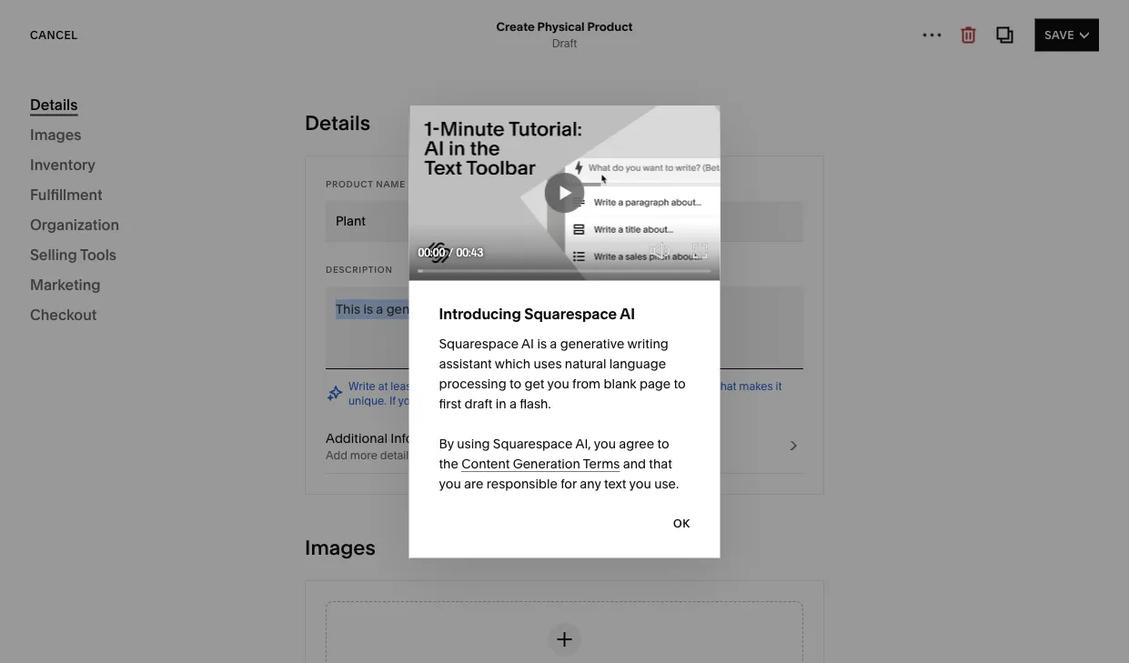 Task type: locate. For each thing, give the bounding box(es) containing it.
get
[[525, 376, 544, 391], [561, 631, 581, 646]]

create
[[496, 19, 535, 34], [51, 252, 91, 267]]

product inside additional info add more detail to your product page using custom blocks and fields.
[[449, 449, 490, 462]]

your right detail
[[424, 449, 447, 462]]

has
[[548, 302, 569, 317]]

1 vertical spatial images
[[305, 535, 376, 560]]

is inside squarespace ai is a generative writing assistant which uses natural language processing to get you from blank page to first draft in a flash.
[[537, 336, 547, 351]]

checkout
[[30, 306, 97, 323]]

1 horizontal spatial more
[[485, 394, 512, 408]]

it right plant.
[[472, 302, 480, 317]]

product up are
[[449, 449, 490, 462]]

you inside by using squarespace ai, you agree to the
[[594, 436, 616, 451]]

1 horizontal spatial product
[[587, 19, 633, 34]]

squarespace inside squarespace ai is a generative writing assistant which uses natural language processing to get you from blank page to first draft in a flash.
[[439, 336, 519, 351]]

0 horizontal spatial get
[[525, 376, 544, 391]]

in right draft
[[496, 396, 506, 411]]

squarespace up assistant
[[439, 336, 519, 351]]

0 vertical spatial in
[[496, 396, 506, 411]]

1 horizontal spatial details
[[305, 111, 370, 135]]

Seek range field
[[418, 265, 711, 277]]

and inside and that you are responsible for any text you use.
[[623, 456, 646, 471]]

out
[[640, 631, 659, 646]]

0 horizontal spatial create
[[51, 252, 91, 267]]

additional inside write at least three sentences, and explain your product's features and what makes it unique. if you need to add more details, use additional information.
[[575, 394, 628, 408]]

at
[[378, 380, 388, 393]]

sentences,
[[447, 380, 504, 393]]

is right this
[[363, 302, 373, 317]]

additional down product's
[[575, 394, 628, 408]]

you
[[547, 376, 569, 391], [398, 394, 417, 408], [594, 436, 616, 451], [439, 476, 461, 491], [629, 476, 651, 491]]

get right now
[[561, 631, 581, 646]]

generation
[[513, 456, 580, 471]]

the inside by using squarespace ai, you agree to the
[[439, 456, 458, 471]]

physical
[[537, 19, 585, 34]]

you up terms
[[594, 436, 616, 451]]

0 horizontal spatial ai
[[521, 336, 534, 351]]

you up use at the bottom of page
[[547, 376, 569, 391]]

your
[[223, 205, 254, 222], [94, 252, 121, 267], [568, 380, 591, 393], [424, 449, 447, 462], [677, 631, 703, 646]]

your trial ends in 14 days. upgrade now to get the most out of your site.
[[309, 631, 731, 646]]

1 horizontal spatial additional
[[575, 394, 628, 408]]

ai
[[620, 305, 635, 323], [521, 336, 534, 351]]

0 horizontal spatial page
[[493, 449, 520, 462]]

0 vertical spatial product
[[149, 252, 197, 267]]

product right the physical
[[587, 19, 633, 34]]

product inside create physical product draft
[[587, 19, 633, 34]]

save button
[[1035, 19, 1099, 51]]

1 horizontal spatial get
[[561, 631, 581, 646]]

0 vertical spatial product
[[587, 19, 633, 34]]

uses
[[534, 356, 562, 371]]

a left the flash.
[[509, 396, 517, 411]]

create for create your first product to start selling.
[[51, 252, 91, 267]]

squarespace
[[524, 305, 617, 323], [439, 336, 519, 351], [493, 436, 573, 451]]

create down 'store'
[[51, 252, 91, 267]]

your inside start adding products to your store
[[223, 205, 254, 222]]

page up information.
[[640, 376, 671, 391]]

details up inventory
[[30, 96, 78, 113]]

categories button
[[0, 20, 128, 60]]

first inside squarespace ai is a generative writing assistant which uses natural language processing to get you from blank page to first draft in a flash.
[[439, 396, 461, 411]]

to right products
[[206, 205, 220, 222]]

tab list
[[933, 25, 1017, 54]]

0 horizontal spatial more
[[350, 449, 377, 462]]

1 vertical spatial product
[[449, 449, 490, 462]]

information.
[[631, 394, 693, 408]]

product name
[[326, 178, 406, 189]]

store
[[51, 225, 87, 242]]

details up product name
[[305, 111, 370, 135]]

1 vertical spatial page
[[493, 449, 520, 462]]

0 horizontal spatial images
[[30, 126, 82, 143]]

additional
[[575, 394, 628, 408], [326, 431, 388, 446]]

0 horizontal spatial a
[[376, 302, 383, 317]]

writing
[[627, 336, 669, 351]]

create your first product to start selling.
[[51, 252, 287, 267]]

use.
[[654, 476, 679, 491]]

what
[[712, 380, 737, 393]]

makes
[[739, 380, 773, 393]]

0 horizontal spatial the
[[439, 456, 458, 471]]

row group
[[0, 45, 360, 663]]

green.
[[495, 302, 534, 317]]

1 horizontal spatial the
[[584, 631, 603, 646]]

1 vertical spatial additional
[[326, 431, 388, 446]]

1 horizontal spatial first
[[439, 396, 461, 411]]

you left are
[[439, 476, 461, 491]]

1 vertical spatial get
[[561, 631, 581, 646]]

the
[[439, 456, 458, 471], [584, 631, 603, 646]]

in left the 14
[[398, 631, 408, 646]]

by using squarespace ai, you agree to the
[[439, 436, 669, 471]]

2 vertical spatial a
[[509, 396, 517, 411]]

is
[[363, 302, 373, 317], [483, 302, 492, 317], [537, 336, 547, 351]]

0 horizontal spatial first
[[124, 252, 146, 267]]

1 horizontal spatial product
[[449, 449, 490, 462]]

more inside write at least three sentences, and explain your product's features and what makes it unique. if you need to add more details, use additional information.
[[485, 394, 512, 408]]

draft
[[552, 37, 577, 50]]

to up that
[[657, 436, 669, 451]]

0 vertical spatial page
[[640, 376, 671, 391]]

least
[[391, 380, 415, 393]]

first left add
[[439, 396, 461, 411]]

description
[[326, 264, 393, 275]]

ai inside squarespace ai is a generative writing assistant which uses natural language processing to get you from blank page to first draft in a flash.
[[521, 336, 534, 351]]

blank
[[604, 376, 636, 391]]

ai up which
[[521, 336, 534, 351]]

your up start
[[223, 205, 254, 222]]

the left the most
[[584, 631, 603, 646]]

it
[[776, 380, 782, 393]]

1 vertical spatial the
[[584, 631, 603, 646]]

create physical product draft
[[496, 19, 633, 50]]

1 horizontal spatial it
[[537, 302, 545, 317]]

0 vertical spatial create
[[496, 19, 535, 34]]

write at least three sentences, and explain your product's features and what makes it unique. if you need to add more details, use additional information.
[[348, 380, 782, 408]]

detail
[[380, 449, 409, 462]]

product down start adding products to your store
[[149, 252, 197, 267]]

a
[[376, 302, 383, 317], [550, 336, 557, 351], [509, 396, 517, 411]]

fields.
[[653, 449, 684, 462]]

1 horizontal spatial page
[[640, 376, 671, 391]]

product left name
[[326, 178, 373, 189]]

product
[[149, 252, 197, 267], [449, 449, 490, 462]]

page
[[640, 376, 671, 391], [493, 449, 520, 462]]

page inside squarespace ai is a generative writing assistant which uses natural language processing to get you from blank page to first draft in a flash.
[[640, 376, 671, 391]]

details
[[30, 96, 78, 113], [305, 111, 370, 135]]

0 vertical spatial more
[[485, 394, 512, 408]]

0 horizontal spatial product
[[149, 252, 197, 267]]

name
[[376, 178, 406, 189]]

0 vertical spatial additional
[[575, 394, 628, 408]]

is left green.
[[483, 302, 492, 317]]

create inside create physical product draft
[[496, 19, 535, 34]]

you right if
[[398, 394, 417, 408]]

and left fields.
[[631, 449, 651, 462]]

0 vertical spatial the
[[439, 456, 458, 471]]

your
[[309, 631, 336, 646]]

00:43
[[456, 246, 483, 259]]

1 vertical spatial in
[[398, 631, 408, 646]]

write
[[348, 380, 376, 393]]

your up use at the bottom of page
[[568, 380, 591, 393]]

additional up add
[[326, 431, 388, 446]]

first
[[124, 252, 146, 267], [439, 396, 461, 411]]

get up details,
[[525, 376, 544, 391]]

to down which
[[510, 376, 522, 391]]

1 vertical spatial first
[[439, 396, 461, 411]]

1 vertical spatial create
[[51, 252, 91, 267]]

details,
[[515, 394, 551, 408]]

squarespace up generative in the bottom of the page
[[524, 305, 617, 323]]

and down agree
[[623, 456, 646, 471]]

unique.
[[348, 394, 387, 408]]

a left generic
[[376, 302, 383, 317]]

add
[[462, 394, 482, 408]]

squarespace up the content generation terms
[[493, 436, 573, 451]]

0 horizontal spatial is
[[363, 302, 373, 317]]

all
[[30, 87, 56, 111]]

0 horizontal spatial additional
[[326, 431, 388, 446]]

0 vertical spatial a
[[376, 302, 383, 317]]

0 horizontal spatial using
[[457, 436, 490, 451]]

using inside by using squarespace ai, you agree to the
[[457, 436, 490, 451]]

to inside write at least three sentences, and explain your product's features and what makes it unique. if you need to add more details, use additional information.
[[449, 394, 459, 408]]

1 horizontal spatial ai
[[620, 305, 635, 323]]

1 vertical spatial ai
[[521, 336, 534, 351]]

1 vertical spatial more
[[350, 449, 377, 462]]

2 horizontal spatial is
[[537, 336, 547, 351]]

first right tools
[[124, 252, 146, 267]]

to
[[206, 205, 220, 222], [200, 252, 212, 267], [510, 376, 522, 391], [674, 376, 686, 391], [449, 394, 459, 408], [657, 436, 669, 451], [411, 449, 422, 462], [546, 631, 558, 646]]

additional info add more detail to your product page using custom blocks and fields.
[[326, 431, 684, 462]]

1 it from the left
[[472, 302, 480, 317]]

1 vertical spatial squarespace
[[439, 336, 519, 351]]

0 vertical spatial images
[[30, 126, 82, 143]]

most
[[606, 631, 636, 646]]

1 vertical spatial product
[[326, 178, 373, 189]]

1 horizontal spatial create
[[496, 19, 535, 34]]

using
[[457, 436, 490, 451], [522, 449, 551, 462]]

a up uses
[[550, 336, 557, 351]]

get inside squarespace ai is a generative writing assistant which uses natural language processing to get you from blank page to first draft in a flash.
[[525, 376, 544, 391]]

is up uses
[[537, 336, 547, 351]]

it left "has"
[[537, 302, 545, 317]]

to left add
[[449, 394, 459, 408]]

to right now
[[546, 631, 558, 646]]

0 vertical spatial get
[[525, 376, 544, 391]]

in inside squarespace ai is a generative writing assistant which uses natural language processing to get you from blank page to first draft in a flash.
[[496, 396, 506, 411]]

to right detail
[[411, 449, 422, 462]]

2 vertical spatial squarespace
[[493, 436, 573, 451]]

it
[[472, 302, 480, 317], [537, 302, 545, 317]]

Eucalyptus Face Scrub field
[[336, 211, 793, 231]]

page up responsible on the bottom of page
[[493, 449, 520, 462]]

create for create physical product draft
[[496, 19, 535, 34]]

1 vertical spatial a
[[550, 336, 557, 351]]

draft
[[465, 396, 493, 411]]

ai up writing
[[620, 305, 635, 323]]

categories
[[35, 33, 108, 46]]

more
[[485, 394, 512, 408], [350, 449, 377, 462]]

the down by
[[439, 456, 458, 471]]

generic
[[386, 302, 433, 317]]

you inside squarespace ai is a generative writing assistant which uses natural language processing to get you from blank page to first draft in a flash.
[[547, 376, 569, 391]]

your inside write at least three sentences, and explain your product's features and what makes it unique. if you need to add more details, use additional information.
[[568, 380, 591, 393]]

1 horizontal spatial images
[[305, 535, 376, 560]]

page inside additional info add more detail to your product page using custom blocks and fields.
[[493, 449, 520, 462]]

0 horizontal spatial it
[[472, 302, 480, 317]]

0 horizontal spatial in
[[398, 631, 408, 646]]

and
[[506, 380, 526, 393], [689, 380, 709, 393], [631, 449, 651, 462], [623, 456, 646, 471]]

inventory
[[30, 156, 95, 173]]

three
[[418, 380, 445, 393]]

for
[[561, 476, 577, 491]]

and left what
[[689, 380, 709, 393]]

0 vertical spatial ai
[[620, 305, 635, 323]]

1 horizontal spatial using
[[522, 449, 551, 462]]

create left the physical
[[496, 19, 535, 34]]

1 horizontal spatial in
[[496, 396, 506, 411]]

2 it from the left
[[537, 302, 545, 317]]



Task type: vqa. For each thing, say whether or not it's contained in the screenshot.
is to the right
yes



Task type: describe. For each thing, give the bounding box(es) containing it.
1 horizontal spatial is
[[483, 302, 492, 317]]

that
[[649, 456, 672, 471]]

cancel button
[[30, 19, 78, 51]]

this is a generic plant. it is green. it has leaves
[[336, 302, 611, 317]]

use
[[554, 394, 573, 408]]

to inside start adding products to your store
[[206, 205, 220, 222]]

start adding products to your store
[[51, 205, 254, 242]]

are
[[464, 476, 483, 491]]

content generation terms link
[[461, 456, 620, 472]]

content
[[461, 456, 510, 471]]

products
[[140, 205, 203, 222]]

leaves
[[572, 302, 611, 317]]

blocks
[[595, 449, 628, 462]]

days.
[[427, 631, 458, 646]]

cancel
[[30, 28, 78, 41]]

selling tools
[[30, 246, 117, 263]]

ok
[[673, 517, 690, 530]]

current time element
[[418, 243, 450, 262]]

fulfillment
[[30, 186, 103, 203]]

additional inside additional info add more detail to your product page using custom blocks and fields.
[[326, 431, 388, 446]]

2 horizontal spatial a
[[550, 336, 557, 351]]

language
[[609, 356, 666, 371]]

you right text
[[629, 476, 651, 491]]

introducing squarespace ai dialog
[[409, 105, 720, 558]]

features
[[645, 380, 687, 393]]

selling
[[30, 246, 77, 263]]

generative
[[560, 336, 624, 351]]

to left start
[[200, 252, 212, 267]]

organization
[[30, 216, 119, 233]]

your down the adding
[[94, 252, 121, 267]]

adding
[[88, 205, 136, 222]]

you inside write at least three sentences, and explain your product's features and what makes it unique. if you need to add more details, use additional information.
[[398, 394, 417, 408]]

text
[[604, 476, 626, 491]]

0 horizontal spatial product
[[326, 178, 373, 189]]

and that you are responsible for any text you use.
[[439, 456, 679, 491]]

0 vertical spatial squarespace
[[524, 305, 617, 323]]

responsible
[[487, 476, 558, 491]]

flash.
[[520, 396, 551, 411]]

ai,
[[575, 436, 591, 451]]

natural
[[565, 356, 606, 371]]

custom
[[553, 449, 592, 462]]

0 vertical spatial first
[[124, 252, 146, 267]]

processing
[[439, 376, 506, 391]]

squarespace inside by using squarespace ai, you agree to the
[[493, 436, 573, 451]]

to inside additional info add more detail to your product page using custom blocks and fields.
[[411, 449, 422, 462]]

to up information.
[[674, 376, 686, 391]]

product's
[[593, 380, 642, 393]]

site.
[[706, 631, 731, 646]]

your inside additional info add more detail to your product page using custom blocks and fields.
[[424, 449, 447, 462]]

0 horizontal spatial details
[[30, 96, 78, 113]]

plant.
[[436, 302, 469, 317]]

Search items… text field
[[60, 122, 326, 162]]

add
[[326, 449, 347, 462]]

explain
[[529, 380, 566, 393]]

tools
[[80, 246, 117, 263]]

more inside additional info add more detail to your product page using custom blocks and fields.
[[350, 449, 377, 462]]

ok button
[[673, 503, 690, 543]]

content generation terms
[[461, 456, 620, 471]]

squarespace ai is a generative writing assistant which uses natural language processing to get you from blank page to first draft in a flash.
[[439, 336, 686, 411]]

save
[[1045, 28, 1075, 41]]

any
[[580, 476, 601, 491]]

to inside by using squarespace ai, you agree to the
[[657, 436, 669, 451]]

1 horizontal spatial a
[[509, 396, 517, 411]]

from
[[572, 376, 601, 391]]

and up details,
[[506, 380, 526, 393]]

start
[[215, 252, 242, 267]]

of
[[662, 631, 674, 646]]

by
[[439, 436, 454, 451]]

ends
[[365, 631, 394, 646]]

selling.
[[245, 252, 287, 267]]

introducing
[[439, 305, 521, 323]]

info
[[391, 431, 413, 446]]

if
[[389, 394, 396, 408]]

14
[[411, 631, 424, 646]]

assistant
[[439, 356, 492, 371]]

terms
[[583, 456, 620, 471]]

and inside additional info add more detail to your product page using custom blocks and fields.
[[631, 449, 651, 462]]

trial
[[339, 631, 362, 646]]

marketing
[[30, 276, 101, 293]]

start
[[51, 205, 84, 222]]

00:00
[[418, 246, 445, 259]]

upgrade
[[461, 631, 514, 646]]

agree
[[619, 436, 654, 451]]

your right of at the bottom right of page
[[677, 631, 703, 646]]

introducing squarespace ai
[[439, 305, 635, 323]]

duration element
[[450, 243, 488, 262]]

using inside additional info add more detail to your product page using custom blocks and fields.
[[522, 449, 551, 462]]

which
[[495, 356, 531, 371]]

now
[[517, 631, 542, 646]]



